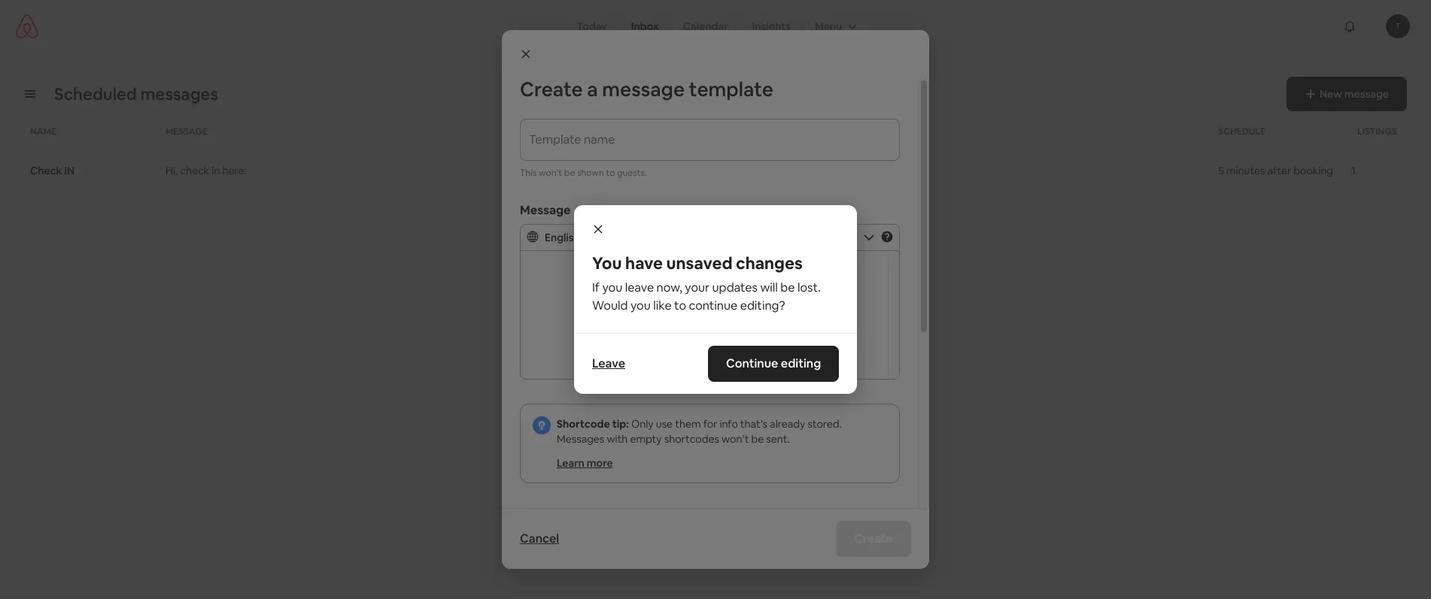 Task type: locate. For each thing, give the bounding box(es) containing it.
inbox
[[631, 19, 659, 33]]

shortcodes
[[664, 433, 719, 446]]

continue editing button
[[708, 346, 839, 382]]

today
[[577, 19, 607, 33]]

won't right this
[[539, 167, 562, 179]]

won't down info
[[722, 433, 749, 446]]

message inside dialog
[[520, 202, 571, 218]]

only use them for info that's already stored. messages with empty shortcodes won't be sent.
[[557, 418, 842, 446]]

0 horizontal spatial listings
[[520, 506, 564, 522]]

message
[[166, 126, 208, 138], [520, 202, 571, 218]]

this
[[520, 167, 537, 179]]

leave
[[592, 356, 625, 372]]

for
[[703, 418, 717, 431]]

0 horizontal spatial to
[[606, 167, 615, 179]]

english button
[[527, 231, 822, 245]]

to inside create a message template dialog
[[606, 167, 615, 179]]

be down that's
[[751, 433, 764, 446]]

them
[[675, 418, 701, 431]]

unsaved
[[666, 253, 733, 274]]

learn more link
[[557, 457, 613, 470]]

this won't be shown to guests.
[[520, 167, 647, 179]]

be right will
[[781, 280, 795, 296]]

create a message template dialog
[[502, 30, 929, 600]]

0 horizontal spatial message
[[166, 126, 208, 138]]

2 vertical spatial be
[[751, 433, 764, 446]]

you
[[602, 280, 622, 296], [630, 298, 651, 314]]

learn
[[557, 457, 585, 470]]

0 vertical spatial listings
[[1357, 126, 1397, 138]]

insights
[[752, 19, 791, 33]]

1 horizontal spatial to
[[674, 298, 686, 314]]

2 horizontal spatial be
[[781, 280, 795, 296]]

1 vertical spatial you
[[630, 298, 651, 314]]

to
[[606, 167, 615, 179], [674, 298, 686, 314]]

leave
[[625, 280, 654, 296]]

won't inside only use them for info that's already stored. messages with empty shortcodes won't be sent.
[[722, 433, 749, 446]]

0 vertical spatial be
[[564, 167, 575, 179]]

message down messages
[[166, 126, 208, 138]]

create inside button
[[854, 531, 893, 547]]

to right shown
[[606, 167, 615, 179]]

1 vertical spatial create
[[854, 531, 893, 547]]

sent.
[[766, 433, 790, 446]]

0 horizontal spatial won't
[[539, 167, 562, 179]]

1 vertical spatial won't
[[722, 433, 749, 446]]

tip:
[[612, 418, 629, 431]]

1 horizontal spatial create
[[854, 531, 893, 547]]

1 vertical spatial be
[[781, 280, 795, 296]]

1 horizontal spatial message
[[520, 202, 571, 218]]

you down leave
[[630, 298, 651, 314]]

messages
[[557, 433, 605, 446]]

booking
[[1294, 164, 1333, 178]]

check
[[180, 164, 209, 178]]

0 vertical spatial create
[[520, 77, 583, 102]]

Rich text editor text field
[[521, 251, 899, 379]]

continue
[[689, 298, 738, 314]]

you have unsaved changes dialog
[[574, 205, 857, 394]]

1 vertical spatial message
[[520, 202, 571, 218]]

you right if
[[602, 280, 622, 296]]

your
[[685, 280, 710, 296]]

0 horizontal spatial create
[[520, 77, 583, 102]]

be left shown
[[564, 167, 575, 179]]

you have unsaved changes if you leave now, your updates will be lost. would you like to continue editing?
[[592, 253, 821, 314]]

1 horizontal spatial be
[[751, 433, 764, 446]]

name
[[30, 126, 56, 138]]

be inside only use them for info that's already stored. messages with empty shortcodes won't be sent.
[[751, 433, 764, 446]]

create for create
[[854, 531, 893, 547]]

you
[[592, 253, 622, 274]]

won't
[[539, 167, 562, 179], [722, 433, 749, 446]]

group
[[803, 12, 866, 40]]

listings
[[1357, 126, 1397, 138], [520, 506, 564, 522]]

1 vertical spatial listings
[[520, 506, 564, 522]]

schedule
[[1218, 126, 1266, 138]]

shortcode
[[557, 418, 610, 431]]

have
[[625, 253, 663, 274]]

to right like
[[674, 298, 686, 314]]

lost.
[[798, 280, 821, 296]]

editing
[[781, 356, 821, 372]]

shown
[[577, 167, 604, 179]]

message up the english
[[520, 202, 571, 218]]

create
[[520, 77, 583, 102], [854, 531, 893, 547]]

1 horizontal spatial won't
[[722, 433, 749, 446]]

now,
[[657, 280, 682, 296]]

cancel
[[520, 531, 559, 547]]

0 vertical spatial to
[[606, 167, 615, 179]]

1 vertical spatial to
[[674, 298, 686, 314]]

cancel button
[[512, 524, 567, 555]]

0 horizontal spatial be
[[564, 167, 575, 179]]

updates
[[712, 280, 758, 296]]

be
[[564, 167, 575, 179], [781, 280, 795, 296], [751, 433, 764, 446]]

0 vertical spatial you
[[602, 280, 622, 296]]

info
[[720, 418, 738, 431]]

insert button
[[822, 231, 875, 245]]



Task type: describe. For each thing, give the bounding box(es) containing it.
create a message template
[[520, 77, 773, 102]]

today link
[[565, 12, 619, 40]]

1 horizontal spatial listings
[[1357, 126, 1397, 138]]

0 horizontal spatial you
[[602, 280, 622, 296]]

leave button
[[585, 349, 633, 379]]

0 vertical spatial won't
[[539, 167, 562, 179]]

a
[[587, 77, 598, 102]]

create for create a message template
[[520, 77, 583, 102]]

editing?
[[740, 298, 785, 314]]

hi, check in here:
[[166, 164, 247, 178]]

learn more
[[557, 457, 613, 470]]

that's
[[740, 418, 768, 431]]

after
[[1268, 164, 1291, 178]]

calendar link
[[671, 12, 740, 40]]

check
[[30, 164, 62, 178]]

messages
[[140, 84, 218, 105]]

will
[[760, 280, 778, 296]]

create button
[[836, 521, 911, 558]]

scheduled
[[54, 84, 137, 105]]

with
[[607, 433, 628, 446]]

like
[[653, 298, 672, 314]]

5 minutes after booking
[[1218, 164, 1333, 178]]

continue
[[726, 356, 778, 372]]

here:
[[222, 164, 247, 178]]

1 horizontal spatial you
[[630, 298, 651, 314]]

insert
[[828, 231, 857, 245]]

english
[[545, 231, 580, 245]]

1
[[1351, 164, 1356, 178]]

scheduled messages
[[54, 84, 218, 105]]

would
[[592, 298, 628, 314]]

continue editing
[[726, 356, 821, 372]]

insights link
[[740, 12, 803, 40]]

changes
[[736, 253, 803, 274]]

listings inside create a message template dialog
[[520, 506, 564, 522]]

if
[[592, 280, 600, 296]]

only
[[631, 418, 654, 431]]

minutes
[[1226, 164, 1265, 178]]

in
[[212, 164, 220, 178]]

guests.
[[617, 167, 647, 179]]

stored.
[[808, 418, 842, 431]]

inbox link
[[619, 12, 671, 40]]

to inside you have unsaved changes if you leave now, your updates will be lost. would you like to continue editing?
[[674, 298, 686, 314]]

0 vertical spatial message
[[166, 126, 208, 138]]

message
[[602, 77, 685, 102]]

more
[[587, 457, 613, 470]]

template
[[689, 77, 773, 102]]

calendar
[[683, 19, 728, 33]]

already
[[770, 418, 805, 431]]

hi,
[[166, 164, 178, 178]]

5
[[1218, 164, 1224, 178]]

in
[[64, 164, 75, 178]]

empty
[[630, 433, 662, 446]]

check in
[[30, 164, 75, 178]]

shortcode tip:
[[557, 418, 629, 431]]

use
[[656, 418, 673, 431]]

be inside you have unsaved changes if you leave now, your updates will be lost. would you like to continue editing?
[[781, 280, 795, 296]]



Task type: vqa. For each thing, say whether or not it's contained in the screenshot.
Search Field
no



